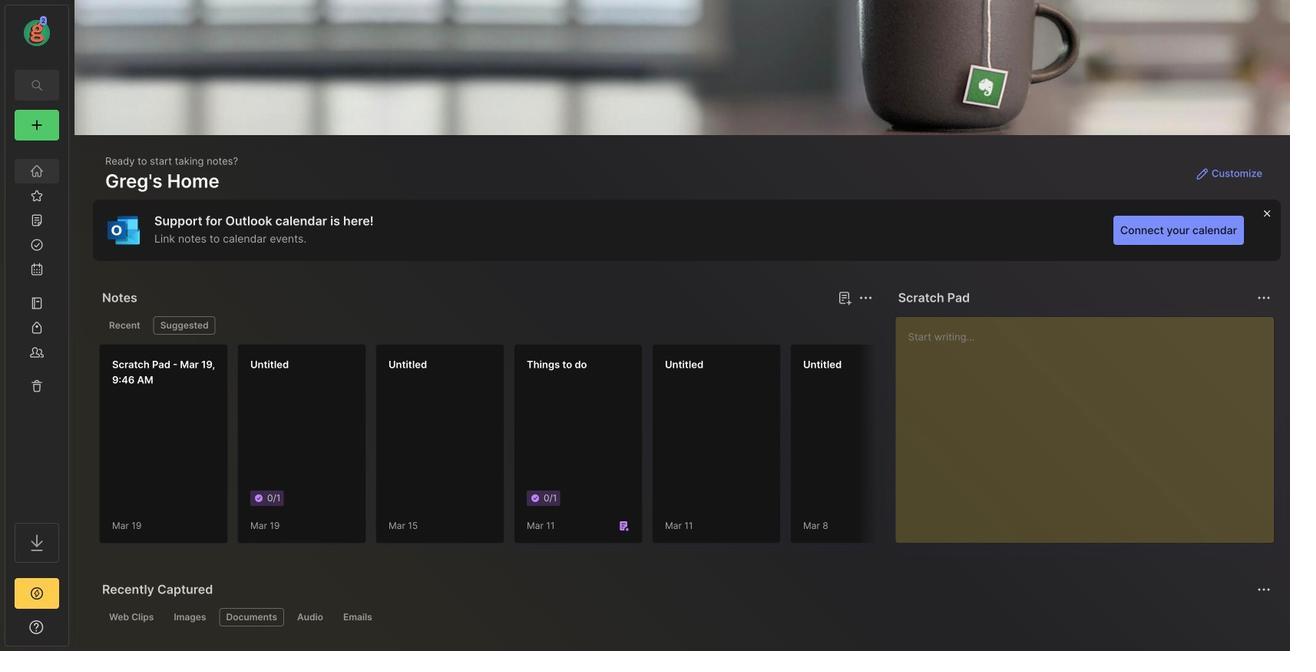 Task type: vqa. For each thing, say whether or not it's contained in the screenshot.
first group
no



Task type: describe. For each thing, give the bounding box(es) containing it.
tree inside main element
[[5, 150, 68, 509]]

2 tab list from the top
[[102, 609, 1269, 627]]

Account field
[[5, 15, 68, 48]]

click to expand image
[[67, 623, 79, 642]]

home image
[[29, 164, 45, 179]]

1 more actions field from the left
[[856, 287, 877, 309]]

Start writing… text field
[[909, 317, 1274, 531]]

more actions image for second more actions field from the left
[[1256, 289, 1274, 307]]



Task type: locate. For each thing, give the bounding box(es) containing it.
upgrade image
[[28, 585, 46, 603]]

2 more actions image from the left
[[1256, 289, 1274, 307]]

1 vertical spatial tab list
[[102, 609, 1269, 627]]

1 horizontal spatial more actions field
[[1254, 287, 1276, 309]]

0 horizontal spatial more actions image
[[857, 289, 876, 307]]

tab list
[[102, 317, 871, 335], [102, 609, 1269, 627]]

WHAT'S NEW field
[[5, 615, 68, 640]]

2 more actions field from the left
[[1254, 287, 1276, 309]]

tab
[[102, 317, 147, 335], [153, 317, 216, 335], [102, 609, 161, 627], [167, 609, 213, 627], [219, 609, 284, 627], [290, 609, 330, 627], [337, 609, 379, 627]]

edit search image
[[28, 76, 46, 95]]

0 horizontal spatial more actions field
[[856, 287, 877, 309]]

0 vertical spatial tab list
[[102, 317, 871, 335]]

1 horizontal spatial more actions image
[[1256, 289, 1274, 307]]

1 more actions image from the left
[[857, 289, 876, 307]]

more actions image
[[857, 289, 876, 307], [1256, 289, 1274, 307]]

tree
[[5, 150, 68, 509]]

main element
[[0, 0, 74, 652]]

row group
[[99, 344, 1291, 553]]

more actions image for second more actions field from right
[[857, 289, 876, 307]]

1 tab list from the top
[[102, 317, 871, 335]]

More actions field
[[856, 287, 877, 309], [1254, 287, 1276, 309]]



